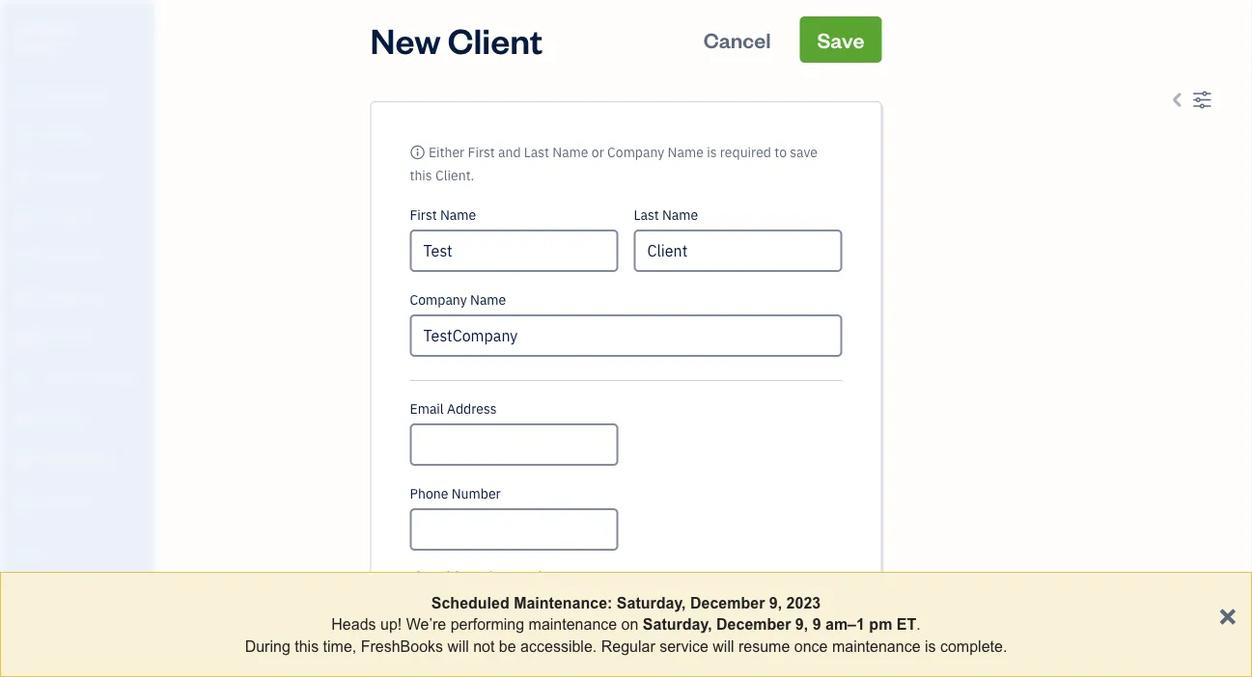 Task type: describe. For each thing, give the bounding box(es) containing it.
once
[[794, 638, 828, 655]]

phone for add business phone
[[529, 568, 573, 588]]

1 vertical spatial 9,
[[795, 616, 808, 634]]

company inside either first and last name or company name is required to save this client.
[[607, 143, 664, 161]]

1 vertical spatial company
[[410, 291, 467, 309]]

save button
[[800, 16, 882, 63]]

cancel button
[[686, 16, 788, 63]]

primary image
[[410, 143, 425, 161]]

to
[[775, 143, 787, 161]]

add for add business phone
[[431, 568, 459, 588]]

name left required
[[668, 143, 704, 161]]

complete.
[[940, 638, 1007, 655]]

client
[[448, 16, 543, 62]]

required
[[720, 143, 771, 161]]

team
[[14, 580, 45, 596]]

Email Address text field
[[410, 424, 618, 466]]

add business phone
[[431, 568, 573, 588]]

pm
[[869, 616, 892, 634]]

scheduled
[[431, 595, 509, 612]]

be
[[499, 638, 516, 655]]

mobile
[[463, 607, 509, 627]]

phone number
[[410, 485, 501, 503]]

project image
[[13, 329, 36, 349]]

team members
[[14, 580, 99, 596]]

1 horizontal spatial last
[[634, 206, 659, 224]]

0 vertical spatial saturday,
[[617, 595, 686, 612]]

resume
[[738, 638, 790, 655]]

payment image
[[13, 248, 36, 267]]

first name
[[410, 206, 476, 224]]

2023
[[786, 595, 821, 612]]

money image
[[13, 410, 36, 430]]

0 vertical spatial maintenance
[[529, 616, 617, 634]]

9
[[813, 616, 821, 634]]

is inside either first and last name or company name is required to save this client.
[[707, 143, 717, 161]]

0 vertical spatial phone
[[410, 485, 448, 503]]

during
[[245, 638, 290, 655]]

First Name text field
[[410, 230, 618, 272]]

time,
[[323, 638, 356, 655]]

number
[[452, 485, 501, 503]]

et
[[897, 616, 916, 634]]

plus image for add mobile phone
[[410, 605, 428, 628]]

main element
[[0, 0, 203, 678]]

settings image
[[1192, 88, 1212, 111]]

either
[[429, 143, 465, 161]]

plus image for add business phone
[[410, 567, 428, 590]]

dashboard image
[[13, 86, 36, 105]]

name for last name
[[662, 206, 698, 224]]

1 vertical spatial saturday,
[[643, 616, 712, 634]]

and
[[498, 143, 521, 161]]

either first and last name or company name is required to save this client.
[[410, 143, 818, 184]]

last inside either first and last name or company name is required to save this client.
[[524, 143, 549, 161]]

apps
[[14, 544, 43, 560]]

add for add mobile phone
[[431, 607, 459, 627]]

report image
[[13, 491, 36, 511]]

company owner
[[15, 18, 75, 54]]

owner
[[15, 38, 54, 54]]

freshbooks
[[361, 638, 443, 655]]

up!
[[380, 616, 402, 634]]



Task type: locate. For each thing, give the bounding box(es) containing it.
timer image
[[13, 370, 36, 389]]

phone
[[410, 485, 448, 503], [529, 568, 573, 588], [513, 607, 557, 627]]

×
[[1219, 597, 1237, 633]]

1 vertical spatial phone
[[529, 568, 573, 588]]

last name
[[634, 206, 698, 224]]

1 horizontal spatial this
[[410, 167, 432, 184]]

not
[[473, 638, 495, 655]]

1 vertical spatial is
[[925, 638, 936, 655]]

1 horizontal spatial is
[[925, 638, 936, 655]]

save
[[817, 26, 865, 53]]

add business phone button
[[410, 567, 573, 590]]

company
[[15, 18, 75, 36]]

this
[[410, 167, 432, 184], [295, 638, 319, 655]]

plus image up we're on the left of the page
[[410, 567, 428, 590]]

0 horizontal spatial maintenance
[[529, 616, 617, 634]]

0 vertical spatial is
[[707, 143, 717, 161]]

chart image
[[13, 451, 36, 470]]

0 horizontal spatial first
[[410, 206, 437, 224]]

is
[[707, 143, 717, 161], [925, 638, 936, 655]]

× button
[[1219, 597, 1237, 633]]

last right and
[[524, 143, 549, 161]]

2 will from the left
[[713, 638, 734, 655]]

phone up maintenance:
[[529, 568, 573, 588]]

is left 'complete.'
[[925, 638, 936, 655]]

new
[[370, 16, 441, 62]]

9,
[[769, 595, 782, 612], [795, 616, 808, 634]]

1 vertical spatial plus image
[[410, 605, 428, 628]]

email
[[410, 400, 444, 418]]

1 horizontal spatial first
[[468, 143, 495, 161]]

is inside scheduled maintenance: saturday, december 9, 2023 heads up! we're performing maintenance on saturday, december 9, 9 am–1 pm et . during this time, freshbooks will not be accessible. regular service will resume once maintenance is complete.
[[925, 638, 936, 655]]

0 horizontal spatial last
[[524, 143, 549, 161]]

or
[[592, 143, 604, 161]]

0 vertical spatial first
[[468, 143, 495, 161]]

invoice image
[[13, 208, 36, 227]]

2 plus image from the top
[[410, 605, 428, 628]]

save
[[790, 143, 818, 161]]

will left not
[[447, 638, 469, 655]]

1 will from the left
[[447, 638, 469, 655]]

× dialog
[[0, 572, 1252, 678]]

this down primary 'image'
[[410, 167, 432, 184]]

this left time,
[[295, 638, 319, 655]]

business
[[463, 568, 525, 588]]

cancel
[[703, 26, 771, 53]]

1 add from the top
[[431, 568, 459, 588]]

9, left 9
[[795, 616, 808, 634]]

1 vertical spatial maintenance
[[832, 638, 921, 655]]

address
[[447, 400, 497, 418]]

phone left number
[[410, 485, 448, 503]]

client.
[[435, 167, 474, 184]]

add mobile phone button
[[410, 605, 557, 628]]

maintenance down maintenance:
[[529, 616, 617, 634]]

1 vertical spatial first
[[410, 206, 437, 224]]

on
[[621, 616, 639, 634]]

team members link
[[5, 572, 149, 605]]

saturday,
[[617, 595, 686, 612], [643, 616, 712, 634]]

we're
[[406, 616, 446, 634]]

this inside either first and last name or company name is required to save this client.
[[410, 167, 432, 184]]

name up last name text box at the top right of page
[[662, 206, 698, 224]]

new client
[[370, 16, 543, 62]]

apps link
[[5, 536, 149, 570]]

1 horizontal spatial company
[[607, 143, 664, 161]]

9, left 2023
[[769, 595, 782, 612]]

0 horizontal spatial company
[[410, 291, 467, 309]]

chevronleft image
[[1168, 88, 1188, 111]]

plus image
[[410, 567, 428, 590], [410, 605, 428, 628]]

0 horizontal spatial this
[[295, 638, 319, 655]]

service
[[660, 638, 708, 655]]

.
[[916, 616, 921, 634]]

name for first name
[[440, 206, 476, 224]]

members
[[47, 580, 99, 596]]

name left or
[[552, 143, 588, 161]]

regular
[[601, 638, 655, 655]]

1 vertical spatial december
[[716, 616, 791, 634]]

Last Name text field
[[634, 230, 842, 272]]

add mobile phone
[[431, 607, 557, 627]]

will right service
[[713, 638, 734, 655]]

1 plus image from the top
[[410, 567, 428, 590]]

0 vertical spatial company
[[607, 143, 664, 161]]

0 vertical spatial plus image
[[410, 567, 428, 590]]

1 horizontal spatial 9,
[[795, 616, 808, 634]]

0 horizontal spatial 9,
[[769, 595, 782, 612]]

0 vertical spatial this
[[410, 167, 432, 184]]

plus image right up!
[[410, 605, 428, 628]]

first left and
[[468, 143, 495, 161]]

first inside either first and last name or company name is required to save this client.
[[468, 143, 495, 161]]

0 vertical spatial december
[[690, 595, 765, 612]]

1 horizontal spatial maintenance
[[832, 638, 921, 655]]

add up scheduled
[[431, 568, 459, 588]]

0 horizontal spatial is
[[707, 143, 717, 161]]

Phone Number text field
[[410, 509, 618, 551]]

company
[[607, 143, 664, 161], [410, 291, 467, 309]]

0 vertical spatial last
[[524, 143, 549, 161]]

2 vertical spatial phone
[[513, 607, 557, 627]]

email address
[[410, 400, 497, 418]]

first down client.
[[410, 206, 437, 224]]

0 horizontal spatial will
[[447, 638, 469, 655]]

1 vertical spatial add
[[431, 607, 459, 627]]

phone for add mobile phone
[[513, 607, 557, 627]]

0 vertical spatial 9,
[[769, 595, 782, 612]]

Company Name text field
[[410, 315, 842, 357]]

saturday, up on
[[617, 595, 686, 612]]

maintenance
[[529, 616, 617, 634], [832, 638, 921, 655]]

last
[[524, 143, 549, 161], [634, 206, 659, 224]]

scheduled maintenance: saturday, december 9, 2023 heads up! we're performing maintenance on saturday, december 9, 9 am–1 pm et . during this time, freshbooks will not be accessible. regular service will resume once maintenance is complete.
[[245, 595, 1007, 655]]

accessible.
[[520, 638, 597, 655]]

will
[[447, 638, 469, 655], [713, 638, 734, 655]]

first
[[468, 143, 495, 161], [410, 206, 437, 224]]

add left mobile
[[431, 607, 459, 627]]

this inside scheduled maintenance: saturday, december 9, 2023 heads up! we're performing maintenance on saturday, december 9, 9 am–1 pm et . during this time, freshbooks will not be accessible. regular service will resume once maintenance is complete.
[[295, 638, 319, 655]]

1 vertical spatial last
[[634, 206, 659, 224]]

1 horizontal spatial will
[[713, 638, 734, 655]]

name down first name text field
[[470, 291, 506, 309]]

0 vertical spatial add
[[431, 568, 459, 588]]

phone up accessible.
[[513, 607, 557, 627]]

expense image
[[13, 289, 36, 308]]

2 add from the top
[[431, 607, 459, 627]]

saturday, up service
[[643, 616, 712, 634]]

add address image
[[410, 668, 428, 678]]

company name
[[410, 291, 506, 309]]

is left required
[[707, 143, 717, 161]]

client image
[[13, 126, 36, 146]]

performing
[[450, 616, 524, 634]]

maintenance down pm
[[832, 638, 921, 655]]

name
[[552, 143, 588, 161], [668, 143, 704, 161], [440, 206, 476, 224], [662, 206, 698, 224], [470, 291, 506, 309]]

maintenance:
[[514, 595, 612, 612]]

add
[[431, 568, 459, 588], [431, 607, 459, 627]]

name for company name
[[470, 291, 506, 309]]

last down either first and last name or company name is required to save this client.
[[634, 206, 659, 224]]

company down first name
[[410, 291, 467, 309]]

december
[[690, 595, 765, 612], [716, 616, 791, 634]]

estimate image
[[13, 167, 36, 186]]

1 vertical spatial this
[[295, 638, 319, 655]]

heads
[[331, 616, 376, 634]]

am–1
[[825, 616, 865, 634]]

name down client.
[[440, 206, 476, 224]]

company right or
[[607, 143, 664, 161]]



Task type: vqa. For each thing, say whether or not it's contained in the screenshot.
topmost Last
yes



